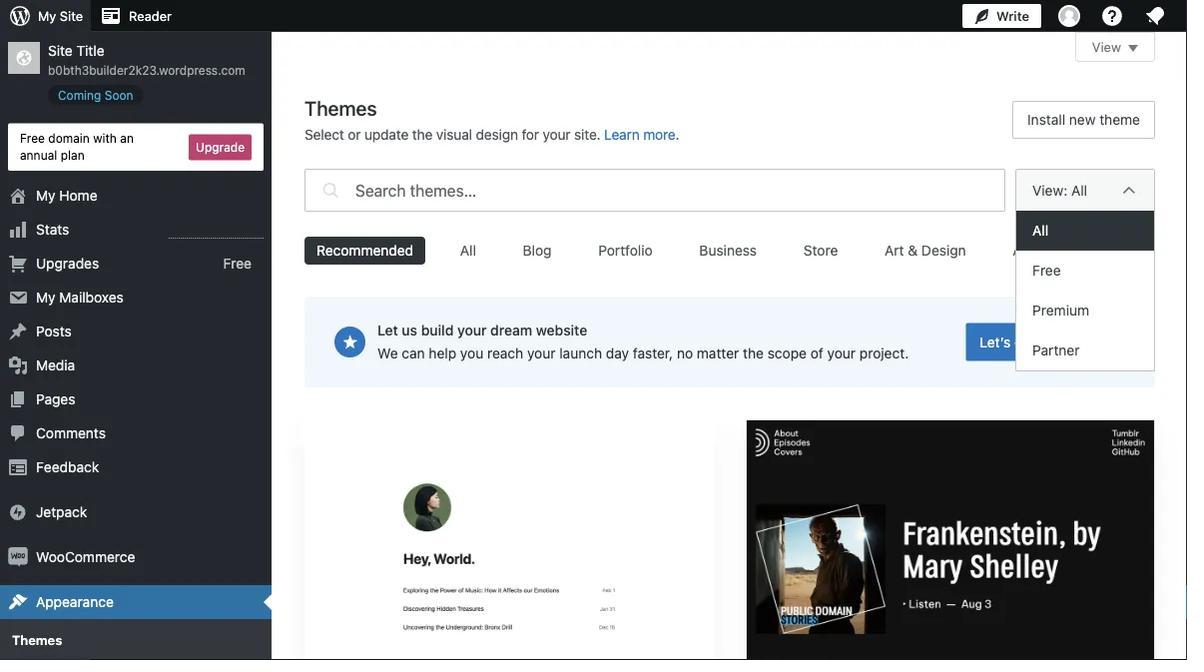 Task type: locate. For each thing, give the bounding box(es) containing it.
1 horizontal spatial all
[[1033, 222, 1049, 239]]

art & design button
[[873, 237, 979, 265]]

my site link
[[0, 0, 91, 32]]

my left reader link
[[38, 8, 56, 23]]

themes inside themes select or update the visual design for your site. learn more .
[[305, 96, 377, 119]]

premium link
[[1017, 291, 1155, 331]]

1 vertical spatial all
[[1033, 222, 1049, 239]]

img image inside jetpack link
[[8, 503, 28, 523]]

blog button
[[511, 237, 564, 265]]

partner link
[[1017, 331, 1155, 371]]

free down about
[[1033, 262, 1062, 279]]

about
[[1013, 242, 1052, 259]]

pages link
[[0, 383, 272, 417]]

img image inside the woocommerce link
[[8, 548, 28, 568]]

Search search field
[[356, 170, 1005, 211]]

portfolio
[[599, 242, 653, 259]]

2 vertical spatial all
[[460, 242, 476, 259]]

1 vertical spatial img image
[[8, 548, 28, 568]]

dream
[[491, 322, 533, 339]]

themes
[[305, 96, 377, 119], [12, 633, 62, 648]]

premium
[[1033, 302, 1090, 319]]

1 img image from the top
[[8, 503, 28, 523]]

0 vertical spatial my
[[38, 8, 56, 23]]

feedback link
[[0, 451, 272, 485]]

stats link
[[0, 213, 272, 247]]

domain
[[48, 131, 90, 145]]

comments
[[36, 425, 106, 442]]

&
[[908, 242, 918, 259]]

img image
[[8, 503, 28, 523], [8, 548, 28, 568]]

1 horizontal spatial themes
[[305, 96, 377, 119]]

0 vertical spatial img image
[[8, 503, 28, 523]]

2 img image from the top
[[8, 548, 28, 568]]

themes link
[[0, 626, 272, 655]]

all inside all button
[[460, 242, 476, 259]]

reader
[[129, 8, 172, 23]]

write link
[[963, 0, 1042, 32]]

all button
[[448, 237, 488, 265]]

posts
[[36, 323, 72, 340]]

2 horizontal spatial all
[[1072, 182, 1088, 198]]

upgrade button
[[189, 134, 252, 160]]

my
[[38, 8, 56, 23], [36, 187, 55, 204], [36, 289, 55, 306]]

site inside site title b0bth3builder2k23.wordpress.com
[[48, 42, 73, 59]]

1 vertical spatial my
[[36, 187, 55, 204]]

hey is a simple personal blog theme. image
[[305, 420, 714, 660]]

free inside view: all "list box"
[[1033, 262, 1062, 279]]

we
[[378, 345, 398, 362]]

store
[[804, 242, 839, 259]]

1 vertical spatial themes
[[12, 633, 62, 648]]

free link
[[1017, 251, 1155, 291]]

open search image
[[318, 164, 343, 217]]

0 vertical spatial the
[[412, 126, 433, 143]]

0 horizontal spatial all
[[460, 242, 476, 259]]

my up posts
[[36, 289, 55, 306]]

my profile image
[[1059, 5, 1081, 27]]

img image left woocommerce
[[8, 548, 28, 568]]

0 horizontal spatial themes
[[12, 633, 62, 648]]

the
[[412, 126, 433, 143], [743, 345, 764, 362]]

closed image
[[1129, 45, 1139, 52]]

my left "home"
[[36, 187, 55, 204]]

0 vertical spatial themes
[[305, 96, 377, 119]]

0 vertical spatial all
[[1072, 182, 1088, 198]]

all inside all link
[[1033, 222, 1049, 239]]

soon
[[105, 88, 133, 102]]

all for all link
[[1033, 222, 1049, 239]]

free domain with an annual plan
[[20, 131, 134, 162]]

help image
[[1101, 4, 1125, 28]]

home
[[59, 187, 97, 204]]

my for my site
[[38, 8, 56, 23]]

all
[[1072, 182, 1088, 198], [1033, 222, 1049, 239], [460, 242, 476, 259]]

view:
[[1033, 182, 1068, 198]]

the left scope
[[743, 345, 764, 362]]

install new theme
[[1028, 111, 1141, 128]]

media link
[[0, 349, 272, 383]]

your right for
[[543, 126, 571, 143]]

appearance
[[36, 594, 114, 610]]

free
[[20, 131, 45, 145], [223, 255, 252, 272], [1033, 262, 1062, 279]]

project.
[[860, 345, 909, 362]]

img image left jetpack in the bottom left of the page
[[8, 503, 28, 523]]

website
[[536, 322, 588, 339]]

my home
[[36, 187, 97, 204]]

0 horizontal spatial the
[[412, 126, 433, 143]]

art & design
[[885, 242, 967, 259]]

all link
[[1017, 211, 1155, 251]]

your down website
[[527, 345, 556, 362]]

free up the annual plan
[[20, 131, 45, 145]]

my for my mailboxes
[[36, 289, 55, 306]]

site left title
[[48, 42, 73, 59]]

themes down appearance
[[12, 633, 62, 648]]

themes for themes
[[12, 633, 62, 648]]

appearance link
[[0, 586, 272, 619]]

0 horizontal spatial free
[[20, 131, 45, 145]]

1 horizontal spatial the
[[743, 345, 764, 362]]

my mailboxes
[[36, 289, 124, 306]]

view button
[[1076, 32, 1156, 62]]

all for all button
[[460, 242, 476, 259]]

img image for jetpack
[[8, 503, 28, 523]]

free down "highest hourly views 0" image
[[223, 255, 252, 272]]

install new theme link
[[1013, 101, 1156, 139]]

my for my home
[[36, 187, 55, 204]]

select
[[305, 126, 344, 143]]

all up about
[[1033, 222, 1049, 239]]

img image for woocommerce
[[8, 548, 28, 568]]

view: all list box
[[1016, 211, 1156, 372]]

the left visual
[[412, 126, 433, 143]]

jetpack link
[[0, 496, 272, 530]]

sometimes your podcast episode cover arts deserve more attention than regular thumbnails offer. if you think so, then podcasty is the theme design for your podcast site. image
[[747, 421, 1155, 660]]

faster,
[[633, 345, 674, 362]]

design
[[476, 126, 518, 143]]

all left blog
[[460, 242, 476, 259]]

all right view:
[[1072, 182, 1088, 198]]

themes up or
[[305, 96, 377, 119]]

let's get started
[[980, 334, 1086, 350]]

view: all
[[1033, 182, 1088, 198]]

highest hourly views 0 image
[[169, 226, 264, 239]]

new
[[1070, 111, 1096, 128]]

None search field
[[305, 164, 1006, 217]]

your
[[543, 126, 571, 143], [458, 322, 487, 339], [527, 345, 556, 362], [828, 345, 856, 362]]

1 vertical spatial site
[[48, 42, 73, 59]]

site up title
[[60, 8, 83, 23]]

2 vertical spatial my
[[36, 289, 55, 306]]

you
[[460, 345, 484, 362]]

1 vertical spatial the
[[743, 345, 764, 362]]

my site
[[38, 8, 83, 23]]

launch
[[560, 345, 602, 362]]

site title b0bth3builder2k23.wordpress.com
[[48, 42, 245, 77]]

no
[[677, 345, 693, 362]]

2 horizontal spatial free
[[1033, 262, 1062, 279]]

site
[[60, 8, 83, 23], [48, 42, 73, 59]]

the inside themes select or update the visual design for your site. learn more .
[[412, 126, 433, 143]]



Task type: describe. For each thing, give the bounding box(es) containing it.
coming
[[58, 88, 101, 102]]

an
[[120, 131, 134, 145]]

business button
[[688, 237, 769, 265]]

themes for themes select or update the visual design for your site. learn more .
[[305, 96, 377, 119]]

comments link
[[0, 417, 272, 451]]

or
[[348, 126, 361, 143]]

of
[[811, 345, 824, 362]]

mailboxes
[[59, 289, 124, 306]]

store button
[[792, 237, 850, 265]]

recommended button
[[305, 237, 426, 265]]

recommended
[[317, 242, 414, 259]]

feedback
[[36, 459, 99, 476]]

my mailboxes link
[[0, 281, 272, 315]]

0 vertical spatial site
[[60, 8, 83, 23]]

coming soon
[[58, 88, 133, 102]]

stats
[[36, 221, 69, 238]]

.
[[676, 126, 680, 143]]

annual plan
[[20, 148, 85, 162]]

with
[[93, 131, 117, 145]]

scope
[[768, 345, 807, 362]]

for
[[522, 126, 539, 143]]

us
[[402, 322, 418, 339]]

install
[[1028, 111, 1066, 128]]

learn more
[[605, 126, 676, 143]]

jetpack
[[36, 504, 87, 521]]

help
[[429, 345, 457, 362]]

upgrade
[[196, 140, 245, 154]]

portfolio button
[[587, 237, 665, 265]]

let
[[378, 322, 398, 339]]

about button
[[1001, 237, 1064, 265]]

visual
[[436, 126, 472, 143]]

site.
[[575, 126, 601, 143]]

day
[[606, 345, 629, 362]]

posts link
[[0, 315, 272, 349]]

business
[[700, 242, 757, 259]]

art
[[885, 242, 905, 259]]

get started
[[1015, 334, 1086, 350]]

woocommerce link
[[0, 541, 272, 575]]

the inside let us build your dream website we can help you reach your launch day faster, no matter the scope of your project.
[[743, 345, 764, 362]]

view
[[1093, 39, 1122, 54]]

update
[[365, 126, 409, 143]]

design
[[922, 242, 967, 259]]

write
[[997, 8, 1030, 23]]

let's get started link
[[966, 323, 1100, 361]]

media
[[36, 357, 75, 374]]

your inside themes select or update the visual design for your site. learn more .
[[543, 126, 571, 143]]

themes select or update the visual design for your site. learn more .
[[305, 96, 680, 143]]

partner
[[1033, 342, 1080, 359]]

matter
[[697, 345, 740, 362]]

your right of
[[828, 345, 856, 362]]

upgrades
[[36, 255, 99, 272]]

manage your notifications image
[[1144, 4, 1168, 28]]

free inside free domain with an annual plan
[[20, 131, 45, 145]]

1 horizontal spatial free
[[223, 255, 252, 272]]

let's
[[980, 334, 1011, 350]]

pages
[[36, 391, 75, 408]]

my home link
[[0, 179, 272, 213]]

woocommerce
[[36, 549, 135, 566]]

learn more link
[[605, 126, 676, 143]]

your up the you
[[458, 322, 487, 339]]

b0bth3builder2k23.wordpress.com
[[48, 63, 245, 77]]

title
[[76, 42, 105, 59]]

reach
[[488, 345, 524, 362]]

build
[[421, 322, 454, 339]]

can
[[402, 345, 425, 362]]

reader link
[[91, 0, 180, 32]]

theme
[[1100, 111, 1141, 128]]

blog
[[523, 242, 552, 259]]



Task type: vqa. For each thing, say whether or not it's contained in the screenshot.
no
yes



